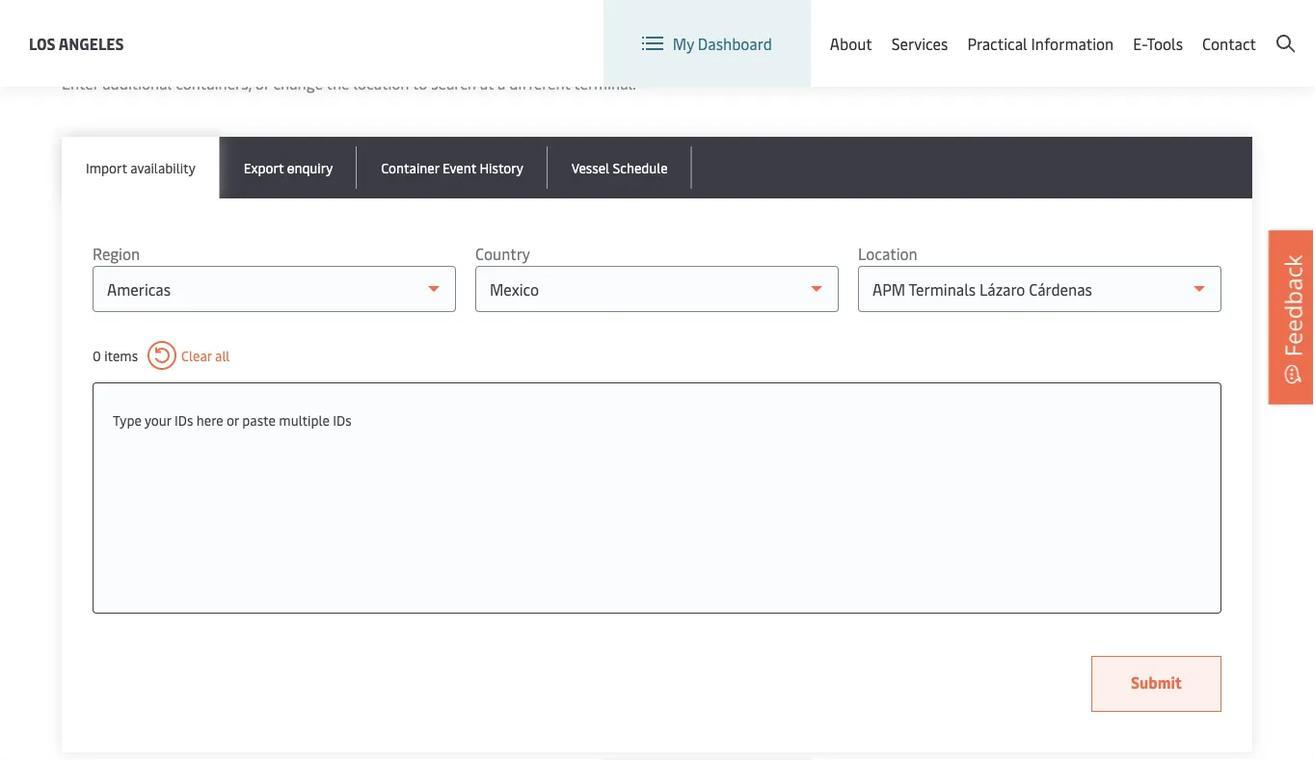 Task type: vqa. For each thing, say whether or not it's contained in the screenshot.
Terminals corresponding to APM Terminals Corporate Factsheet
no



Task type: describe. For each thing, give the bounding box(es) containing it.
change
[[273, 73, 323, 94]]

tab list containing import availability
[[62, 137, 1252, 199]]

2 ids from the left
[[333, 411, 352, 429]]

different
[[509, 73, 570, 94]]

all
[[215, 347, 230, 365]]

schedule
[[613, 158, 668, 176]]

services
[[892, 33, 948, 54]]

contact
[[1202, 33, 1256, 54]]

global menu
[[977, 18, 1065, 39]]

clear all
[[181, 347, 230, 365]]

items
[[104, 347, 138, 365]]

menu
[[1025, 18, 1065, 39]]

location inside button
[[856, 18, 915, 39]]

switch location button
[[775, 18, 915, 39]]

1 ids from the left
[[175, 411, 193, 429]]

/
[[1180, 18, 1186, 39]]

1 vertical spatial location
[[858, 243, 918, 264]]

global menu button
[[935, 0, 1084, 57]]

los
[[29, 33, 56, 54]]

container event history button
[[357, 137, 547, 199]]

search
[[62, 30, 142, 67]]

practical
[[967, 33, 1027, 54]]

0
[[93, 347, 101, 365]]

my dashboard
[[673, 33, 772, 54]]

switch location
[[806, 18, 915, 39]]

switch
[[806, 18, 852, 39]]

container
[[381, 158, 439, 176]]

login / create account link
[[1103, 0, 1295, 57]]

tools
[[1147, 33, 1183, 54]]

contact button
[[1202, 0, 1256, 87]]

feedback button
[[1269, 231, 1314, 404]]

0 items
[[93, 347, 138, 365]]

information
[[1031, 33, 1114, 54]]

feedback
[[1277, 255, 1308, 357]]



Task type: locate. For each thing, give the bounding box(es) containing it.
submit
[[1131, 672, 1182, 693]]

your
[[145, 411, 171, 429]]

here
[[196, 411, 223, 429]]

angeles
[[59, 33, 124, 54]]

additional
[[102, 73, 172, 94]]

import
[[86, 158, 127, 176]]

practical information button
[[967, 0, 1114, 87]]

multiple
[[279, 411, 330, 429]]

tab list
[[62, 137, 1252, 199]]

availability
[[130, 158, 195, 176]]

about
[[830, 33, 872, 54]]

country
[[475, 243, 530, 264]]

0 horizontal spatial or
[[227, 411, 239, 429]]

location
[[856, 18, 915, 39], [858, 243, 918, 264]]

region
[[93, 243, 140, 264]]

services button
[[892, 0, 948, 87]]

submit button
[[1091, 657, 1222, 712]]

terminal.
[[574, 73, 636, 94]]

history
[[480, 158, 523, 176]]

enter
[[62, 73, 99, 94]]

paste
[[242, 411, 276, 429]]

los angeles link
[[29, 31, 124, 55]]

container event history
[[381, 158, 523, 176]]

ids right your
[[175, 411, 193, 429]]

import availability button
[[62, 137, 220, 199]]

practical information
[[967, 33, 1114, 54]]

containers,
[[176, 73, 252, 94]]

export еnquiry
[[244, 158, 333, 176]]

import availability
[[86, 158, 195, 176]]

None text field
[[113, 403, 1201, 438]]

1 horizontal spatial or
[[255, 73, 269, 94]]

global
[[977, 18, 1021, 39]]

or inside search again enter additional containers, or change the location to search at a different terminal.
[[255, 73, 269, 94]]

type
[[113, 411, 142, 429]]

clear all button
[[148, 341, 230, 370]]

1 horizontal spatial ids
[[333, 411, 352, 429]]

export еnquiry button
[[220, 137, 357, 199]]

login
[[1139, 18, 1177, 39]]

e-tools
[[1133, 33, 1183, 54]]

0 horizontal spatial ids
[[175, 411, 193, 429]]

type your ids here or paste multiple ids
[[113, 411, 352, 429]]

export
[[244, 158, 284, 176]]

event
[[442, 158, 476, 176]]

or
[[255, 73, 269, 94], [227, 411, 239, 429]]

about button
[[830, 0, 872, 87]]

еnquiry
[[287, 158, 333, 176]]

login / create account
[[1139, 18, 1295, 39]]

ids right the multiple
[[333, 411, 352, 429]]

vessel schedule button
[[547, 137, 692, 199]]

vessel
[[572, 158, 609, 176]]

to
[[413, 73, 427, 94]]

1 vertical spatial or
[[227, 411, 239, 429]]

create
[[1190, 18, 1235, 39]]

my
[[673, 33, 694, 54]]

at
[[480, 73, 494, 94]]

los angeles
[[29, 33, 124, 54]]

or left change
[[255, 73, 269, 94]]

the
[[326, 73, 349, 94]]

search
[[431, 73, 476, 94]]

0 vertical spatial or
[[255, 73, 269, 94]]

e-
[[1133, 33, 1147, 54]]

dashboard
[[698, 33, 772, 54]]

vessel schedule
[[572, 158, 668, 176]]

again
[[149, 30, 213, 67]]

location
[[353, 73, 409, 94]]

my dashboard button
[[642, 0, 772, 87]]

or right here
[[227, 411, 239, 429]]

a
[[498, 73, 506, 94]]

account
[[1238, 18, 1295, 39]]

e-tools button
[[1133, 0, 1183, 87]]

clear
[[181, 347, 212, 365]]

search again enter additional containers, or change the location to search at a different terminal.
[[62, 30, 636, 94]]

0 vertical spatial location
[[856, 18, 915, 39]]

ids
[[175, 411, 193, 429], [333, 411, 352, 429]]



